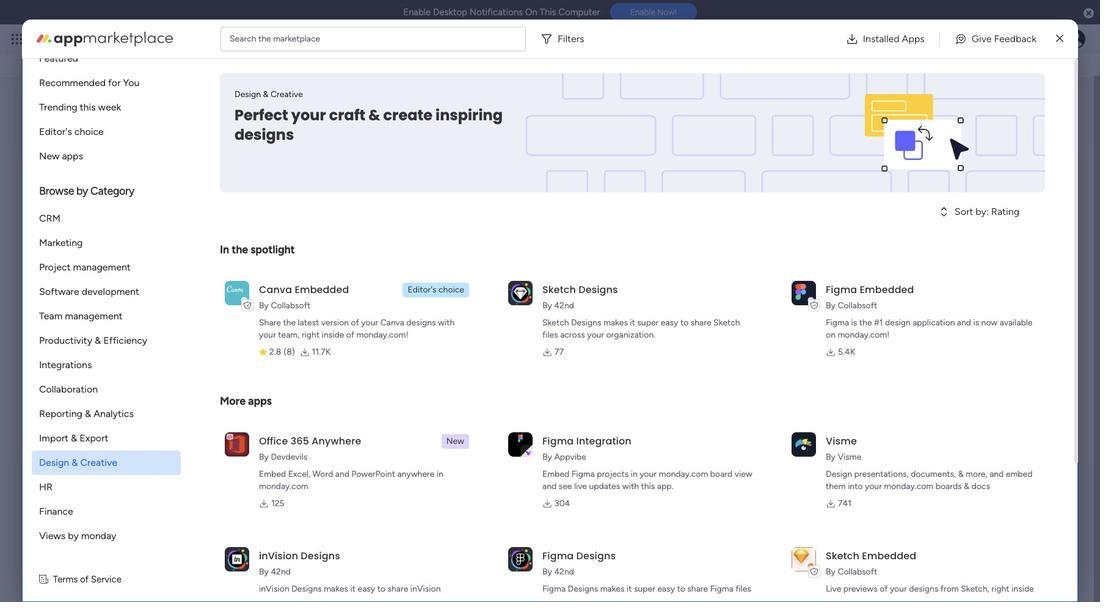 Task type: locate. For each thing, give the bounding box(es) containing it.
enable left now!
[[630, 7, 655, 17]]

share inside "figma designs makes it super easy to share figma files across your organization."
[[687, 584, 708, 594]]

app logo image for embed excel, word and powerpoint anywhere in monday.com
[[225, 432, 249, 457]]

embedded inside sketch embedded by collabsoft
[[862, 549, 916, 563]]

makes down the sketch designs by 42nd
[[604, 318, 628, 328]]

& right craft
[[369, 105, 380, 125]]

makes down invision designs by 42nd
[[324, 584, 348, 594]]

> inside work management > main workspace link
[[345, 246, 351, 256]]

1 horizontal spatial right
[[992, 584, 1009, 594]]

across for figma designs
[[542, 596, 567, 602]]

give inside button
[[972, 33, 992, 44]]

quick search results list box
[[39, 116, 857, 278]]

the for spotlight
[[232, 243, 248, 257]]

filters
[[558, 33, 584, 44]]

0 vertical spatial workspaces
[[226, 54, 278, 66]]

0 vertical spatial with
[[1034, 192, 1053, 203]]

boards,
[[146, 54, 178, 66]]

1 vertical spatial new
[[446, 436, 464, 447]]

0 horizontal spatial work
[[70, 246, 88, 256]]

1 vertical spatial creative
[[80, 457, 117, 468]]

makes inside "figma designs makes it super easy to share figma files across your organization."
[[600, 584, 625, 594]]

1 vertical spatial learn
[[935, 322, 956, 332]]

makes inside invision designs makes it easy to share invision prototypes and designs across your organization.
[[324, 584, 348, 594]]

work for component icon inside work management > main workspace link
[[272, 246, 291, 256]]

embed inside embed figma projects in your monday.com board view and see live updates with this app.
[[542, 469, 569, 479]]

in right projects on the right bottom of page
[[631, 469, 638, 479]]

figma inside figma embedded by collabsoft
[[826, 283, 857, 297]]

the right in
[[232, 243, 248, 257]]

2 horizontal spatial work
[[272, 246, 291, 256]]

0 horizontal spatial right
[[302, 330, 320, 340]]

0 vertical spatial search
[[230, 33, 256, 44]]

design inside design & creative perfect your craft & create inspiring designs
[[235, 89, 261, 100]]

inspired
[[939, 273, 974, 285]]

across inside "figma designs makes it super easy to share figma files across your organization."
[[542, 596, 567, 602]]

new for new apps
[[39, 150, 60, 162]]

0 horizontal spatial workspace
[[171, 246, 212, 256]]

designs inside invision designs makes it easy to share invision prototypes and designs across your organization.
[[291, 584, 322, 594]]

component image
[[54, 244, 65, 255], [257, 244, 268, 255]]

inside inside live previews of your designs from sketch, right inside monday.com in mere seconds.
[[1012, 584, 1034, 594]]

design & creative
[[39, 457, 117, 468]]

app logo image
[[225, 281, 249, 305], [508, 281, 533, 305], [792, 281, 816, 305], [225, 432, 249, 457], [508, 432, 533, 457], [792, 432, 816, 457], [225, 547, 249, 572], [508, 547, 533, 572], [792, 547, 816, 572]]

canva right version
[[380, 318, 404, 328]]

creative for design & creative perfect your craft & create inspiring designs
[[271, 89, 303, 100]]

collabsoft for figma
[[838, 301, 877, 311]]

0 horizontal spatial inside
[[322, 330, 344, 340]]

2 monday.com! from the left
[[838, 330, 890, 340]]

1 work management > main workspace from the left
[[70, 246, 212, 256]]

by inside the sketch designs by 42nd
[[542, 301, 552, 311]]

0 vertical spatial new
[[39, 150, 60, 162]]

it
[[630, 318, 635, 328], [350, 584, 356, 594], [627, 584, 632, 594]]

makes for figma designs
[[600, 584, 625, 594]]

1 horizontal spatial workspace
[[373, 246, 415, 256]]

of up "mere"
[[880, 584, 888, 594]]

workspace image
[[59, 497, 89, 526]]

banner logo image
[[807, 73, 1030, 192]]

creative up perfect
[[271, 89, 303, 100]]

import
[[39, 432, 68, 444]]

how
[[958, 322, 974, 332]]

it inside invision designs makes it easy to share invision prototypes and designs across your organization.
[[350, 584, 356, 594]]

embedded for canva embedded
[[295, 283, 349, 297]]

2 horizontal spatial with
[[1034, 192, 1053, 203]]

right down latest
[[302, 330, 320, 340]]

boost
[[894, 192, 919, 203]]

0 vertical spatial files
[[542, 330, 558, 340]]

figma inside figma is the #1 design application and is now available on monday.com!
[[826, 318, 849, 328]]

by right browse
[[76, 184, 88, 198]]

monday
[[54, 32, 96, 46], [81, 530, 116, 542]]

1 vertical spatial apps
[[248, 395, 272, 408]]

> for 1st component icon from the left
[[143, 246, 148, 256]]

enable desktop notifications on this computer
[[403, 7, 600, 18]]

reporting & analytics
[[39, 408, 134, 420]]

0 horizontal spatial this
[[80, 101, 96, 113]]

give feedback
[[910, 48, 969, 59]]

search right see
[[230, 33, 256, 44]]

work up 'canva embedded'
[[272, 246, 291, 256]]

integration
[[576, 434, 631, 448]]

choice down the recently visited
[[74, 126, 104, 137]]

figma inside figma integration by appvibe
[[542, 434, 574, 448]]

by inside figma integration by appvibe
[[542, 452, 552, 462]]

previews
[[843, 584, 878, 594]]

apps right more
[[248, 395, 272, 408]]

team,
[[278, 330, 300, 340]]

to inside sketch designs makes it super easy to share sketch files across your organization.
[[680, 318, 689, 328]]

and up docs on the bottom right of page
[[990, 469, 1004, 479]]

update feed (inbox)
[[56, 293, 158, 307]]

apps marketplace image
[[37, 31, 173, 46]]

monday.com down previews
[[826, 596, 875, 602]]

work up recent at the top left of the page
[[99, 32, 121, 46]]

sketch designs by 42nd
[[542, 283, 618, 311]]

see
[[214, 34, 228, 44]]

software
[[39, 286, 79, 297]]

0 horizontal spatial >
[[143, 246, 148, 256]]

the right plans
[[258, 33, 271, 44]]

easy inside invision designs makes it easy to share invision prototypes and designs across your organization.
[[358, 584, 375, 594]]

monday.com inside embed figma projects in your monday.com board view and see live updates with this app.
[[659, 469, 708, 479]]

the inside "share the latest version of your canva designs with your team, right inside of monday.com!"
[[283, 318, 296, 328]]

designs inside invision designs makes it easy to share invision prototypes and designs across your organization.
[[320, 596, 349, 602]]

& down "import & export" on the left bottom of page
[[72, 457, 78, 468]]

collabsoft for sketch
[[838, 567, 877, 577]]

help image
[[1023, 33, 1035, 45]]

invision
[[259, 549, 298, 563], [259, 584, 289, 594], [410, 584, 441, 594]]

and left start
[[232, 395, 249, 407]]

42nd inside invision designs by 42nd
[[271, 567, 291, 577]]

1 > from the left
[[143, 246, 148, 256]]

> up 'canva embedded'
[[345, 246, 351, 256]]

inside down help
[[1012, 584, 1034, 594]]

& for import & export
[[71, 432, 77, 444]]

design
[[235, 89, 261, 100], [39, 457, 69, 468], [826, 469, 852, 479]]

figma for figma is the #1 design application and is now available on monday.com!
[[826, 318, 849, 328]]

in the spotlight
[[220, 243, 295, 257]]

monday.com down documents,
[[884, 481, 933, 492]]

0 horizontal spatial with
[[438, 318, 455, 328]]

new for new
[[446, 436, 464, 447]]

your inside sketch designs makes it super easy to share sketch files across your organization.
[[587, 330, 604, 340]]

designs inside the sketch designs by 42nd
[[579, 283, 618, 297]]

learn inside getting started learn how monday.com works
[[935, 322, 956, 332]]

2 component image from the left
[[257, 244, 268, 255]]

create
[[383, 105, 432, 125]]

apps up browse by category
[[62, 150, 83, 162]]

to inside "figma designs makes it super easy to share figma files across your organization."
[[677, 584, 685, 594]]

enable now! button
[[610, 3, 697, 22]]

2 > from the left
[[345, 246, 351, 256]]

invision inside invision designs by 42nd
[[259, 549, 298, 563]]

component image right in
[[257, 244, 268, 255]]

0 vertical spatial apps
[[62, 150, 83, 162]]

embedded up "mere"
[[862, 549, 916, 563]]

installed apps button
[[836, 27, 934, 51]]

42nd inside the sketch designs by 42nd
[[554, 301, 574, 311]]

apps
[[62, 150, 83, 162], [248, 395, 272, 408]]

2 horizontal spatial design
[[826, 469, 852, 479]]

design up perfect
[[235, 89, 261, 100]]

easy inside "figma designs makes it super easy to share figma files across your organization."
[[657, 584, 675, 594]]

makes
[[604, 318, 628, 328], [324, 584, 348, 594], [600, 584, 625, 594]]

with up the roy mann nov 7
[[438, 318, 455, 328]]

figma embedded by collabsoft
[[826, 283, 914, 311]]

1 horizontal spatial apps
[[248, 395, 272, 408]]

get
[[922, 273, 937, 285]]

by inside 'visme by visme'
[[826, 452, 836, 462]]

monday.com down started
[[976, 322, 1026, 332]]

by for figma designs by 42nd
[[542, 567, 552, 577]]

1 horizontal spatial this
[[641, 481, 655, 492]]

collabsoft up previews
[[838, 567, 877, 577]]

and inside embed excel, word and powerpoint anywhere in monday.com
[[335, 469, 349, 479]]

1 horizontal spatial enable
[[630, 7, 655, 17]]

right inside "share the latest version of your canva designs with your team, right inside of monday.com!"
[[302, 330, 320, 340]]

by
[[259, 301, 269, 311], [542, 301, 552, 311], [826, 301, 836, 311], [259, 452, 269, 462], [542, 452, 552, 462], [826, 452, 836, 462], [259, 567, 269, 577], [542, 567, 552, 577], [826, 567, 836, 577]]

trending
[[39, 101, 77, 113]]

work management > main workspace up 'canva embedded'
[[272, 246, 415, 256]]

enable inside button
[[630, 7, 655, 17]]

sketch inside the sketch designs by 42nd
[[542, 283, 576, 297]]

& left the "get"
[[913, 273, 919, 285]]

by inside figma designs by 42nd
[[542, 567, 552, 577]]

1 horizontal spatial learn
[[935, 322, 956, 332]]

documents,
[[911, 469, 956, 479]]

of right version
[[351, 318, 359, 328]]

hr
[[39, 481, 53, 493]]

0 horizontal spatial editor's
[[39, 126, 72, 137]]

organization. for sketch designs
[[606, 330, 655, 340]]

the left the #1
[[859, 318, 872, 328]]

1 monday.com! from the left
[[356, 330, 408, 340]]

0 vertical spatial monday
[[54, 32, 96, 46]]

projects
[[597, 469, 629, 479]]

workspaces down the export
[[75, 461, 135, 474]]

collaborating
[[274, 395, 332, 407]]

& for design & creative perfect your craft & create inspiring designs
[[263, 89, 268, 100]]

see
[[559, 481, 572, 492]]

42nd
[[554, 301, 574, 311], [271, 567, 291, 577], [554, 567, 574, 577]]

embedded for sketch embedded by collabsoft
[[862, 549, 916, 563]]

give down 'inbox' "icon"
[[910, 48, 929, 59]]

the for latest
[[283, 318, 296, 328]]

files for figma designs
[[736, 584, 751, 594]]

0 horizontal spatial work management > main workspace
[[70, 246, 212, 256]]

service
[[91, 574, 121, 585]]

learn down getting
[[935, 322, 956, 332]]

0 horizontal spatial design
[[39, 457, 69, 468]]

figma is the #1 design application and is now available on monday.com!
[[826, 318, 1033, 340]]

inside inside "share the latest version of your canva designs with your team, right inside of monday.com!"
[[322, 330, 344, 340]]

1 horizontal spatial embed
[[542, 469, 569, 479]]

by for browse
[[76, 184, 88, 198]]

sketch for sketch designs makes it super easy to share sketch files across your organization.
[[542, 318, 569, 328]]

view
[[735, 469, 752, 479]]

collabsoft inside sketch embedded by collabsoft
[[838, 567, 877, 577]]

app logo image for embed figma projects in your monday.com board view and see live updates with this app.
[[508, 432, 533, 457]]

1 horizontal spatial >
[[345, 246, 351, 256]]

your inside invision designs makes it easy to share invision prototypes and designs across your organization.
[[378, 596, 395, 602]]

embedded for figma embedded by collabsoft
[[860, 283, 914, 297]]

new apps
[[39, 150, 83, 162]]

1 workspace from the left
[[171, 246, 212, 256]]

is
[[851, 318, 857, 328], [973, 318, 979, 328]]

share inside invision designs makes it easy to share invision prototypes and designs across your organization.
[[388, 584, 408, 594]]

organization. inside "figma designs makes it super easy to share figma files across your organization."
[[588, 596, 638, 602]]

0 vertical spatial choice
[[74, 126, 104, 137]]

0 horizontal spatial main
[[150, 246, 169, 256]]

& for learn & get inspired
[[913, 273, 919, 285]]

ready-
[[894, 206, 922, 218]]

apps for more apps
[[248, 395, 272, 408]]

app logo image for sketch designs makes it super easy to share sketch files across your organization.
[[508, 281, 533, 305]]

embedded up the #1
[[860, 283, 914, 297]]

across for sketch designs
[[560, 330, 585, 340]]

0 vertical spatial this
[[80, 101, 96, 113]]

inside down version
[[322, 330, 344, 340]]

0 horizontal spatial canva
[[259, 283, 292, 297]]

recently
[[56, 102, 101, 115]]

is left the now
[[973, 318, 979, 328]]

in right anywhere
[[437, 469, 443, 479]]

& right 'roy mann' image
[[95, 335, 101, 346]]

search
[[230, 33, 256, 44], [1029, 48, 1060, 60]]

1 horizontal spatial new
[[446, 436, 464, 447]]

getting
[[935, 308, 965, 319]]

in inside live previews of your designs from sketch, right inside monday.com in mere seconds.
[[877, 596, 884, 602]]

0 horizontal spatial component image
[[54, 244, 65, 255]]

0 vertical spatial creative
[[271, 89, 303, 100]]

designs inside "figma designs makes it super easy to share figma files across your organization."
[[568, 584, 598, 594]]

1 is from the left
[[851, 318, 857, 328]]

this left week
[[80, 101, 96, 113]]

monday down workspace icon
[[81, 530, 116, 542]]

1 horizontal spatial inside
[[1012, 584, 1034, 594]]

& left the export
[[71, 432, 77, 444]]

in up sort by: rating
[[986, 192, 994, 203]]

marketplace
[[273, 33, 320, 44]]

your inside embed figma projects in your monday.com board view and see live updates with this app.
[[640, 469, 657, 479]]

1 horizontal spatial give
[[972, 33, 992, 44]]

1 vertical spatial right
[[992, 584, 1009, 594]]

0 vertical spatial inside
[[322, 330, 344, 340]]

designs inside sketch designs makes it super easy to share sketch files across your organization.
[[571, 318, 601, 328]]

of down version
[[346, 330, 354, 340]]

creative inside design & creative perfect your craft & create inspiring designs
[[271, 89, 303, 100]]

1 horizontal spatial creative
[[271, 89, 303, 100]]

design inside design presentations, documents, & more, and embed them into your monday.com boards & docs
[[826, 469, 852, 479]]

0 horizontal spatial give
[[910, 48, 929, 59]]

42nd inside figma designs by 42nd
[[554, 567, 574, 577]]

learn left the "get"
[[886, 273, 911, 285]]

canva up by collabsoft
[[259, 283, 292, 297]]

& up perfect
[[263, 89, 268, 100]]

makes inside sketch designs makes it super easy to share sketch files across your organization.
[[604, 318, 628, 328]]

monday.com up 125
[[259, 481, 308, 492]]

across inside sketch designs makes it super easy to share sketch files across your organization.
[[560, 330, 585, 340]]

designs inside invision designs by 42nd
[[301, 549, 340, 563]]

super for sketch designs
[[637, 318, 659, 328]]

0 vertical spatial super
[[637, 318, 659, 328]]

productivity
[[39, 335, 92, 346]]

design down import
[[39, 457, 69, 468]]

more,
[[966, 469, 988, 479]]

1 horizontal spatial monday.com!
[[838, 330, 890, 340]]

apps
[[902, 33, 925, 44]]

enable left desktop
[[403, 7, 431, 18]]

embed down by devdevils
[[259, 469, 286, 479]]

& left more,
[[958, 469, 964, 479]]

give for give feedback
[[972, 33, 992, 44]]

editor's choice up the roy mann nov 7
[[408, 285, 464, 295]]

by devdevils
[[259, 452, 307, 462]]

workspaces down plans
[[226, 54, 278, 66]]

embed up see
[[542, 469, 569, 479]]

it inside sketch designs makes it super easy to share sketch files across your organization.
[[630, 318, 635, 328]]

board
[[710, 469, 733, 479]]

1 vertical spatial by
[[68, 530, 79, 542]]

sketch inside sketch embedded by collabsoft
[[826, 549, 859, 563]]

presentations,
[[854, 469, 909, 479]]

by right views
[[68, 530, 79, 542]]

0 horizontal spatial learn
[[886, 273, 911, 285]]

1 horizontal spatial search
[[1029, 48, 1060, 60]]

work inside work management > main workspace link
[[272, 246, 291, 256]]

& up the export
[[85, 408, 91, 420]]

computer
[[558, 7, 600, 18]]

designs for sketch designs by 42nd
[[579, 283, 618, 297]]

give up v2 bolt switch icon
[[972, 33, 992, 44]]

v2 user feedback image
[[896, 47, 905, 61]]

0 horizontal spatial creative
[[80, 457, 117, 468]]

designs inside figma designs by 42nd
[[576, 549, 616, 563]]

visme up the them
[[826, 434, 857, 448]]

0 horizontal spatial choice
[[74, 126, 104, 137]]

management up the project management
[[90, 246, 141, 256]]

search down help icon at right top
[[1029, 48, 1060, 60]]

visme up into
[[838, 452, 862, 462]]

1 vertical spatial this
[[641, 481, 655, 492]]

minutes
[[996, 192, 1031, 203]]

1 vertical spatial files
[[736, 584, 751, 594]]

in left "mere"
[[877, 596, 884, 602]]

share inside sketch designs makes it super easy to share sketch files across your organization.
[[691, 318, 711, 328]]

0 vertical spatial editor's choice
[[39, 126, 104, 137]]

0 horizontal spatial apps
[[62, 150, 83, 162]]

excel,
[[288, 469, 310, 479]]

invision for invision designs makes it easy to share invision prototypes and designs across your organization.
[[259, 584, 289, 594]]

quick
[[1002, 48, 1027, 60]]

0 horizontal spatial new
[[39, 150, 60, 162]]

0 horizontal spatial is
[[851, 318, 857, 328]]

collabsoft inside figma embedded by collabsoft
[[838, 301, 877, 311]]

42nd for figma
[[554, 567, 574, 577]]

import & export
[[39, 432, 108, 444]]

with inside boost your workflow in minutes with ready-made templates
[[1034, 192, 1053, 203]]

by for sketch designs by 42nd
[[542, 301, 552, 311]]

the
[[258, 33, 271, 44], [232, 243, 248, 257], [283, 318, 296, 328], [859, 318, 872, 328]]

1 vertical spatial search
[[1029, 48, 1060, 60]]

1 vertical spatial monday
[[81, 530, 116, 542]]

them
[[826, 481, 846, 492]]

project
[[39, 261, 71, 273]]

monday up access
[[54, 32, 96, 46]]

creative down the export
[[80, 457, 117, 468]]

recent
[[115, 54, 143, 66]]

0 horizontal spatial files
[[542, 330, 558, 340]]

and inside figma is the #1 design application and is now available on monday.com!
[[957, 318, 971, 328]]

choice up the roy mann nov 7
[[439, 285, 464, 295]]

files for sketch designs
[[542, 330, 558, 340]]

this inside embed figma projects in your monday.com board view and see live updates with this app.
[[641, 481, 655, 492]]

component image up project
[[54, 244, 65, 255]]

designs for invision designs makes it easy to share invision prototypes and designs across your organization.
[[291, 584, 322, 594]]

by for invision designs by 42nd
[[259, 567, 269, 577]]

collabsoft up the #1
[[838, 301, 877, 311]]

0 vertical spatial right
[[302, 330, 320, 340]]

1 vertical spatial visme
[[838, 452, 862, 462]]

and left the now
[[957, 318, 971, 328]]

makes down figma designs by 42nd at bottom
[[600, 584, 625, 594]]

is left the #1
[[851, 318, 857, 328]]

teammates
[[180, 395, 230, 407]]

collabsoft
[[271, 301, 310, 311], [838, 301, 877, 311], [838, 567, 877, 577]]

templates image image
[[897, 97, 1059, 181]]

apps image
[[966, 33, 979, 45]]

1 vertical spatial inside
[[1012, 584, 1034, 594]]

2 workspace from the left
[[373, 246, 415, 256]]

files inside sketch designs makes it super easy to share sketch files across your organization.
[[542, 330, 558, 340]]

made
[[922, 206, 947, 218]]

by for sketch embedded by collabsoft
[[826, 567, 836, 577]]

easy inside sketch designs makes it super easy to share sketch files across your organization.
[[661, 318, 678, 328]]

your inside "figma designs makes it super easy to share figma files across your organization."
[[569, 596, 586, 602]]

1 vertical spatial workspaces
[[75, 461, 135, 474]]

editor's choice down recently
[[39, 126, 104, 137]]

inspiring
[[436, 105, 503, 125]]

figma inside embed figma projects in your monday.com board view and see live updates with this app.
[[572, 469, 595, 479]]

1 horizontal spatial choice
[[439, 285, 464, 295]]

application
[[913, 318, 955, 328]]

embedded up version
[[295, 283, 349, 297]]

by inside figma embedded by collabsoft
[[826, 301, 836, 311]]

1 horizontal spatial editor's
[[408, 285, 436, 295]]

files inside "figma designs makes it super easy to share figma files across your organization."
[[736, 584, 751, 594]]

2 vertical spatial design
[[826, 469, 852, 479]]

work up the project management
[[70, 246, 88, 256]]

304
[[555, 498, 570, 509]]

2 embed from the left
[[542, 469, 569, 479]]

embedded inside figma embedded by collabsoft
[[860, 283, 914, 297]]

1 vertical spatial canva
[[380, 318, 404, 328]]

1 horizontal spatial work management > main workspace
[[272, 246, 415, 256]]

featured
[[39, 53, 78, 64]]

enable
[[403, 7, 431, 18], [630, 7, 655, 17]]

0 horizontal spatial monday.com!
[[356, 330, 408, 340]]

and inside embed figma projects in your monday.com board view and see live updates with this app.
[[542, 481, 557, 492]]

monday.com up app.
[[659, 469, 708, 479]]

> up the (inbox)
[[143, 246, 148, 256]]

easy for figma designs
[[657, 584, 675, 594]]

with right "minutes"
[[1034, 192, 1053, 203]]

and right prototypes
[[304, 596, 318, 602]]

designs inside design & creative perfect your craft & create inspiring designs
[[235, 125, 294, 145]]

0 horizontal spatial enable
[[403, 7, 431, 18]]

your inside boost your workflow in minutes with ready-made templates
[[922, 192, 941, 203]]

super inside sketch designs makes it super easy to share sketch files across your organization.
[[637, 318, 659, 328]]

lottie animation element
[[541, 31, 884, 78]]

1 horizontal spatial design
[[235, 89, 261, 100]]

0 horizontal spatial embed
[[259, 469, 286, 479]]

0 vertical spatial design
[[235, 89, 261, 100]]

see plans button
[[197, 30, 256, 48]]

design up the them
[[826, 469, 852, 479]]

1 horizontal spatial canva
[[380, 318, 404, 328]]

search inside "button"
[[1029, 48, 1060, 60]]

with down projects on the right bottom of page
[[622, 481, 639, 492]]

makes for invision designs
[[324, 584, 348, 594]]

embed inside embed excel, word and powerpoint anywhere in monday.com
[[259, 469, 286, 479]]

office 365 anywhere
[[259, 434, 361, 448]]

dapulse x slim image
[[1056, 31, 1063, 46]]

and right word on the left bottom of the page
[[335, 469, 349, 479]]

work
[[99, 32, 121, 46], [70, 246, 88, 256], [272, 246, 291, 256]]

2 vertical spatial with
[[622, 481, 639, 492]]

live
[[826, 584, 841, 594]]

by inside sketch embedded by collabsoft
[[826, 567, 836, 577]]

this left app.
[[641, 481, 655, 492]]

right down help
[[992, 584, 1009, 594]]

the up team,
[[283, 318, 296, 328]]

1 horizontal spatial files
[[736, 584, 751, 594]]

1 horizontal spatial work
[[99, 32, 121, 46]]

1 vertical spatial give
[[910, 48, 929, 59]]

work management > main workspace up the (inbox)
[[70, 246, 212, 256]]

1 vertical spatial editor's choice
[[408, 285, 464, 295]]

5.4k
[[838, 347, 855, 357]]

0 vertical spatial give
[[972, 33, 992, 44]]

1 horizontal spatial main
[[353, 246, 371, 256]]

1 horizontal spatial component image
[[257, 244, 268, 255]]

recommended
[[39, 77, 106, 89]]

1 vertical spatial with
[[438, 318, 455, 328]]

kendall parks image
[[1066, 29, 1085, 49]]

monday.com inside design presentations, documents, & more, and embed them into your monday.com boards & docs
[[884, 481, 933, 492]]

0 vertical spatial by
[[76, 184, 88, 198]]

0 horizontal spatial workspaces
[[75, 461, 135, 474]]

by inside invision designs by 42nd
[[259, 567, 269, 577]]

1 vertical spatial super
[[634, 584, 655, 594]]

1 horizontal spatial with
[[622, 481, 639, 492]]

and left see
[[542, 481, 557, 492]]

collaboration
[[39, 384, 98, 395]]

sort by: rating button
[[917, 202, 1045, 222]]

1 horizontal spatial is
[[973, 318, 979, 328]]

updates
[[589, 481, 620, 492]]

invision designs by 42nd
[[259, 549, 340, 577]]

1 embed from the left
[[259, 469, 286, 479]]



Task type: vqa. For each thing, say whether or not it's contained in the screenshot.
field
no



Task type: describe. For each thing, give the bounding box(es) containing it.
select product image
[[11, 33, 23, 45]]

notifications image
[[886, 33, 898, 45]]

share for figma designs
[[687, 584, 708, 594]]

1 vertical spatial editor's
[[408, 285, 436, 295]]

devdevils
[[271, 452, 307, 462]]

across inside invision designs makes it easy to share invision prototypes and designs across your organization.
[[351, 596, 376, 602]]

apps for new apps
[[62, 150, 83, 162]]

sketch for sketch embedded by collabsoft
[[826, 549, 859, 563]]

live
[[574, 481, 587, 492]]

figma designs makes it super easy to share figma files across your organization.
[[542, 584, 751, 602]]

right inside live previews of your designs from sketch, right inside monday.com in mere seconds.
[[992, 584, 1009, 594]]

figma for figma embedded by collabsoft
[[826, 283, 857, 297]]

0 vertical spatial learn
[[886, 273, 911, 285]]

management up the development
[[73, 261, 131, 273]]

the for marketplace
[[258, 33, 271, 44]]

from
[[941, 584, 959, 594]]

in inside embed excel, word and powerpoint anywhere in monday.com
[[437, 469, 443, 479]]

monday.com! inside "share the latest version of your canva designs with your team, right inside of monday.com!"
[[356, 330, 408, 340]]

11.7k
[[312, 347, 331, 357]]

dapulse close image
[[1084, 7, 1094, 20]]

the inside figma is the #1 design application and is now available on monday.com!
[[859, 318, 872, 328]]

designs inside "share the latest version of your canva designs with your team, right inside of monday.com!"
[[406, 318, 436, 328]]

organization. for figma designs
[[588, 596, 638, 602]]

mann
[[118, 334, 140, 345]]

enable for enable now!
[[630, 7, 655, 17]]

embed figma projects in your monday.com board view and see live updates with this app.
[[542, 469, 752, 492]]

team management
[[39, 310, 123, 322]]

analytics
[[94, 408, 134, 420]]

and down see
[[207, 54, 223, 66]]

app logo image for invision designs makes it easy to share invision prototypes and designs across your organization.
[[225, 547, 249, 572]]

sketch designs makes it super easy to share sketch files across your organization.
[[542, 318, 740, 340]]

design & creative perfect your craft & create inspiring designs
[[235, 89, 503, 145]]

by collabsoft
[[259, 301, 310, 311]]

app logo image for figma designs makes it super easy to share figma files across your organization.
[[508, 547, 533, 572]]

organization. inside invision designs makes it easy to share invision prototypes and designs across your organization.
[[397, 596, 447, 602]]

0 horizontal spatial search
[[230, 33, 256, 44]]

designs for invision designs by 42nd
[[301, 549, 340, 563]]

work for 1st component icon from the left
[[70, 246, 88, 256]]

quick search button
[[982, 42, 1070, 66]]

help button
[[996, 567, 1039, 588]]

inbox image
[[913, 33, 925, 45]]

2 work management > main workspace from the left
[[272, 246, 415, 256]]

invision for invision designs by 42nd
[[259, 549, 298, 563]]

figma for figma designs makes it super easy to share figma files across your organization.
[[542, 584, 566, 594]]

2 is from the left
[[973, 318, 979, 328]]

v2 bolt switch image
[[991, 47, 999, 61]]

125
[[271, 498, 284, 509]]

by for figma integration by appvibe
[[542, 452, 552, 462]]

views
[[39, 530, 66, 542]]

monday.com inside live previews of your designs from sketch, right inside monday.com in mere seconds.
[[826, 596, 875, 602]]

workspace for 1st component icon from the left
[[171, 246, 212, 256]]

nov
[[804, 341, 821, 352]]

search everything image
[[996, 33, 1008, 45]]

invision designs makes it easy to share invision prototypes and designs across your organization.
[[259, 584, 447, 602]]

started
[[967, 308, 995, 319]]

to for figma designs
[[677, 584, 685, 594]]

1 vertical spatial design
[[39, 457, 69, 468]]

monday.com inside getting started learn how monday.com works
[[976, 322, 1026, 332]]

feedback
[[994, 33, 1037, 44]]

your inside design & creative perfect your craft & create inspiring designs
[[291, 105, 326, 125]]

figma for figma designs by 42nd
[[542, 549, 574, 563]]

0 vertical spatial visme
[[826, 434, 857, 448]]

2 main from the left
[[353, 246, 371, 256]]

you
[[123, 77, 140, 89]]

craft
[[329, 105, 365, 125]]

(inbox)
[[121, 293, 158, 307]]

design
[[885, 318, 911, 328]]

7
[[823, 341, 828, 352]]

> for component icon inside work management > main workspace link
[[345, 246, 351, 256]]

quickly access your recent boards, inbox and workspaces
[[24, 54, 278, 66]]

741
[[838, 498, 851, 509]]

collabsoft down 'canva embedded'
[[271, 301, 310, 311]]

it for figma designs
[[627, 584, 632, 594]]

1 horizontal spatial editor's choice
[[408, 285, 464, 295]]

works
[[1028, 322, 1050, 332]]

workspace for component icon inside work management > main workspace link
[[373, 246, 415, 256]]

crm
[[39, 213, 61, 224]]

visme by visme
[[826, 434, 862, 462]]

plans
[[230, 34, 251, 44]]

templates
[[949, 206, 993, 218]]

terms of service link
[[53, 573, 121, 587]]

enable for enable desktop notifications on this computer
[[403, 7, 431, 18]]

browse by category
[[39, 184, 134, 198]]

enable now!
[[630, 7, 677, 17]]

and inside design presentations, documents, & more, and embed them into your monday.com boards & docs
[[990, 469, 1004, 479]]

live previews of your designs from sketch, right inside monday.com in mere seconds.
[[826, 584, 1034, 602]]

of inside live previews of your designs from sketch, right inside monday.com in mere seconds.
[[880, 584, 888, 594]]

prototypes
[[259, 596, 301, 602]]

designs for figma designs by 42nd
[[576, 549, 616, 563]]

creative for design & creative
[[80, 457, 117, 468]]

roy mann image
[[68, 335, 92, 359]]

close update feed (inbox) image
[[39, 293, 54, 307]]

& left docs on the bottom right of page
[[964, 481, 969, 492]]

of right terms
[[80, 574, 89, 585]]

share
[[259, 318, 281, 328]]

team
[[39, 310, 63, 322]]

spotlight
[[250, 243, 295, 257]]

to for sketch designs
[[680, 318, 689, 328]]

with inside "share the latest version of your canva designs with your team, right inside of monday.com!"
[[438, 318, 455, 328]]

rating
[[991, 206, 1020, 217]]

monday work management
[[54, 32, 190, 46]]

perfect
[[235, 105, 288, 125]]

easy for sketch designs
[[661, 318, 678, 328]]

finance
[[39, 506, 73, 517]]

getting started element
[[886, 296, 1070, 345]]

marketing
[[39, 237, 83, 249]]

word
[[312, 469, 333, 479]]

management down "update feed (inbox)"
[[65, 310, 123, 322]]

sketch for sketch designs by 42nd
[[542, 283, 576, 297]]

quick search
[[1002, 48, 1060, 60]]

feedback
[[931, 48, 969, 59]]

visited
[[104, 102, 138, 115]]

it for invision designs
[[350, 584, 356, 594]]

close recently visited image
[[39, 101, 54, 116]]

efficiency
[[103, 335, 147, 346]]

42nd for sketch
[[554, 301, 574, 311]]

notifications
[[470, 7, 523, 18]]

your inside live previews of your designs from sketch, right inside monday.com in mere seconds.
[[890, 584, 907, 594]]

and inside invision designs makes it easy to share invision prototypes and designs across your organization.
[[304, 596, 318, 602]]

boost your workflow in minutes with ready-made templates
[[894, 192, 1053, 218]]

42nd for invision
[[271, 567, 291, 577]]

0 vertical spatial editor's
[[39, 126, 72, 137]]

my workspaces
[[56, 461, 135, 474]]

invite members image
[[939, 33, 952, 45]]

designs for sketch designs makes it super easy to share sketch files across your organization.
[[571, 318, 601, 328]]

& for reporting & analytics
[[85, 408, 91, 420]]

give for give feedback
[[910, 48, 929, 59]]

category
[[90, 184, 134, 198]]

figma for figma integration by appvibe
[[542, 434, 574, 448]]

design for create
[[235, 89, 261, 100]]

designs for figma designs makes it super easy to share figma files across your organization.
[[568, 584, 598, 594]]

in inside embed figma projects in your monday.com board view and see live updates with this app.
[[631, 469, 638, 479]]

0 horizontal spatial editor's choice
[[39, 126, 104, 137]]

1 main from the left
[[150, 246, 169, 256]]

invite your teammates and start collaborating
[[131, 395, 332, 407]]

super for figma designs
[[634, 584, 655, 594]]

roy
[[100, 334, 115, 345]]

1 component image from the left
[[54, 244, 65, 255]]

terms of use image
[[39, 573, 48, 587]]

your inside design presentations, documents, & more, and embed them into your monday.com boards & docs
[[865, 481, 882, 492]]

0 vertical spatial canva
[[259, 283, 292, 297]]

1 horizontal spatial workspaces
[[226, 54, 278, 66]]

& for productivity & efficiency
[[95, 335, 101, 346]]

1 image
[[922, 25, 933, 39]]

embed for embed excel, word and powerpoint anywhere in monday.com
[[259, 469, 286, 479]]

app logo image for design presentations, documents, & more, and embed them into your monday.com boards & docs
[[792, 432, 816, 457]]

latest
[[298, 318, 319, 328]]

component image inside work management > main workspace link
[[257, 244, 268, 255]]

version
[[321, 318, 349, 328]]

seconds.
[[908, 596, 942, 602]]

sketch embedded by collabsoft
[[826, 549, 916, 577]]

2.8 (8)
[[269, 347, 295, 357]]

views by monday
[[39, 530, 116, 542]]

canva inside "share the latest version of your canva designs with your team, right inside of monday.com!"
[[380, 318, 404, 328]]

now
[[981, 318, 998, 328]]

work management > main workspace link
[[252, 126, 442, 263]]

m
[[68, 502, 80, 520]]

& for design & creative
[[72, 457, 78, 468]]

desktop
[[433, 7, 467, 18]]

close my workspaces image
[[39, 460, 54, 475]]

by for figma embedded by collabsoft
[[826, 301, 836, 311]]

installed apps
[[863, 33, 925, 44]]

it for sketch designs
[[630, 318, 635, 328]]

mere
[[886, 596, 906, 602]]

week
[[98, 101, 121, 113]]

figma integration by appvibe
[[542, 434, 631, 462]]

1 vertical spatial choice
[[439, 285, 464, 295]]

into
[[848, 481, 863, 492]]

terms of service
[[53, 574, 121, 585]]

design for them
[[826, 469, 852, 479]]

with inside embed figma projects in your monday.com board view and see live updates with this app.
[[622, 481, 639, 492]]

designs inside live previews of your designs from sketch, right inside monday.com in mere seconds.
[[909, 584, 938, 594]]

to inside invision designs makes it easy to share invision prototypes and designs across your organization.
[[377, 584, 385, 594]]

embed excel, word and powerpoint anywhere in monday.com
[[259, 469, 443, 492]]

getting started learn how monday.com works
[[935, 308, 1050, 332]]

reporting
[[39, 408, 82, 420]]

embed for embed figma projects in your monday.com board view and see live updates with this app.
[[542, 469, 569, 479]]

management up 'canva embedded'
[[293, 246, 343, 256]]

monday.com inside embed excel, word and powerpoint anywhere in monday.com
[[259, 481, 308, 492]]

in inside boost your workflow in minutes with ready-made templates
[[986, 192, 994, 203]]

design presentations, documents, & more, and embed them into your monday.com boards & docs
[[826, 469, 1032, 492]]

share for sketch designs
[[691, 318, 711, 328]]

workflow
[[943, 192, 984, 203]]

by for views
[[68, 530, 79, 542]]

monday.com! inside figma is the #1 design application and is now available on monday.com!
[[838, 330, 890, 340]]

makes for sketch designs
[[604, 318, 628, 328]]

management up quickly access your recent boards, inbox and workspaces
[[123, 32, 190, 46]]

productivity & efficiency
[[39, 335, 147, 346]]



